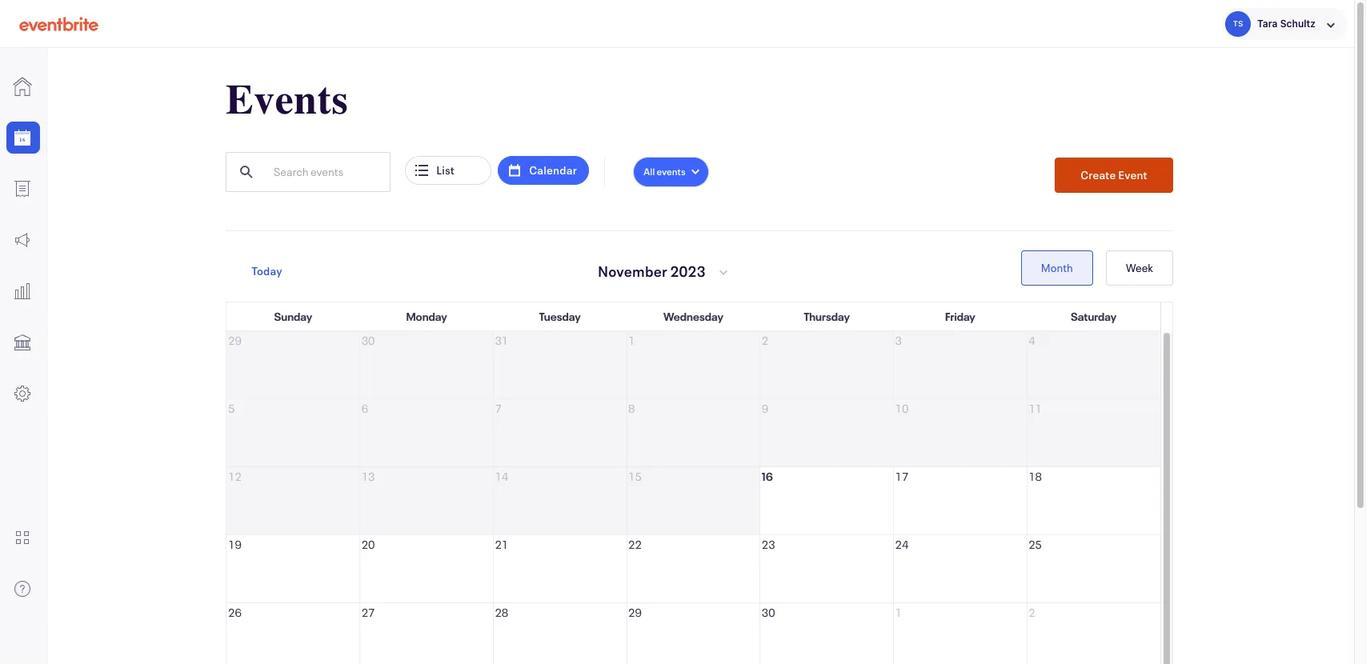 Task type: locate. For each thing, give the bounding box(es) containing it.
display default image inside finance text field
[[13, 333, 32, 352]]

display active image
[[13, 128, 32, 147]]

display default image inside org settings text field
[[13, 384, 32, 404]]

Org Settings text field
[[0, 378, 46, 410]]

29
[[228, 333, 242, 348], [629, 605, 642, 621]]

1 horizontal spatial 29
[[629, 605, 642, 621]]

create event
[[1081, 167, 1148, 183]]

display default image inside reporting text box
[[13, 282, 32, 301]]

1 vertical spatial 30
[[762, 605, 776, 621]]

29 down 22
[[629, 605, 642, 621]]

display default image for org settings text field
[[13, 384, 32, 404]]

sunday
[[274, 309, 312, 324]]

3 display default image from the top
[[13, 528, 32, 547]]

wednesday
[[664, 309, 724, 324]]

1 up 8
[[629, 333, 635, 348]]

5
[[228, 401, 235, 416]]

0 vertical spatial 29
[[228, 333, 242, 348]]

display default image down the display active image
[[13, 179, 32, 199]]

display default image up finance text field
[[13, 282, 32, 301]]

1 vertical spatial display default image
[[13, 282, 32, 301]]

all events menu bar
[[634, 157, 709, 194]]

20
[[362, 537, 375, 552]]

0 vertical spatial 30
[[362, 333, 375, 348]]

1 horizontal spatial 2
[[1029, 605, 1036, 621]]

4 display default image from the top
[[13, 384, 32, 404]]

30 down 23
[[762, 605, 776, 621]]

24
[[896, 537, 909, 552]]

4
[[1029, 333, 1036, 348]]

2 display default image from the top
[[13, 282, 32, 301]]

29 up 5
[[228, 333, 242, 348]]

display default image
[[13, 77, 32, 96], [13, 179, 32, 199], [13, 333, 32, 352], [13, 384, 32, 404], [13, 579, 32, 599]]

1 horizontal spatial 1
[[896, 605, 902, 621]]

Events text field
[[0, 122, 46, 154]]

display default image inside help center "text field"
[[13, 579, 32, 599]]

option group
[[1022, 251, 1174, 286]]

Marketing text field
[[0, 224, 46, 256]]

23
[[762, 537, 776, 552]]

2 up the 9 on the bottom of the page
[[762, 333, 769, 348]]

friday
[[946, 309, 976, 324]]

display default image
[[13, 231, 32, 250], [13, 282, 32, 301], [13, 528, 32, 547]]

30 up 6
[[362, 333, 375, 348]]

1 down 24
[[896, 605, 902, 621]]

tara
[[1258, 17, 1278, 29]]

1 display default image from the top
[[13, 77, 32, 96]]

5 display default image from the top
[[13, 579, 32, 599]]

tara schultz
[[1258, 17, 1316, 29]]

Search events text field
[[263, 154, 389, 191]]

display default image up the display active image
[[13, 77, 32, 96]]

list button
[[405, 156, 492, 185]]

1 vertical spatial 2
[[1029, 605, 1036, 621]]

create
[[1081, 167, 1117, 183]]

0 horizontal spatial 1
[[629, 333, 635, 348]]

display default image for apps 'text box'
[[13, 528, 32, 547]]

list
[[437, 163, 455, 178]]

november
[[598, 262, 668, 281]]

display default image up help center "text field"
[[13, 528, 32, 547]]

2 display default image from the top
[[13, 179, 32, 199]]

option group containing month
[[1022, 251, 1174, 286]]

9
[[762, 401, 769, 416]]

display default image for the "marketing" text box
[[13, 231, 32, 250]]

12
[[228, 469, 242, 484]]

1 vertical spatial 1
[[896, 605, 902, 621]]

0 vertical spatial display default image
[[13, 231, 32, 250]]

display default image inside the "marketing" text box
[[13, 231, 32, 250]]

1
[[629, 333, 635, 348], [896, 605, 902, 621]]

thursday
[[804, 309, 850, 324]]

display default image for orders text box
[[13, 179, 32, 199]]

1 display default image from the top
[[13, 231, 32, 250]]

display default image down finance text field
[[13, 384, 32, 404]]

display default image inside home "text field"
[[13, 77, 32, 96]]

0 vertical spatial 1
[[629, 333, 635, 348]]

0 horizontal spatial 2
[[762, 333, 769, 348]]

2
[[762, 333, 769, 348], [1029, 605, 1036, 621]]

event
[[1119, 167, 1148, 183]]

events
[[226, 76, 349, 124]]

display default image down apps 'text box'
[[13, 579, 32, 599]]

1 vertical spatial 29
[[629, 605, 642, 621]]

0 vertical spatial 2
[[762, 333, 769, 348]]

display default image inside orders text box
[[13, 179, 32, 199]]

display default image down reporting text box
[[13, 333, 32, 352]]

30
[[362, 333, 375, 348], [762, 605, 776, 621]]

display default image up reporting text box
[[13, 231, 32, 250]]

2 vertical spatial display default image
[[13, 528, 32, 547]]

17
[[896, 469, 909, 484]]

display default image inside apps 'text box'
[[13, 528, 32, 547]]

Apps text field
[[0, 522, 46, 554]]

Home text field
[[0, 70, 46, 102]]

3 display default image from the top
[[13, 333, 32, 352]]

2 down 25
[[1029, 605, 1036, 621]]

display default image for home "text field"
[[13, 77, 32, 96]]



Task type: vqa. For each thing, say whether or not it's contained in the screenshot.
'Check'
no



Task type: describe. For each thing, give the bounding box(es) containing it.
all events link
[[634, 157, 709, 187]]

19
[[228, 537, 242, 552]]

tuesday
[[540, 309, 581, 324]]

events
[[657, 165, 686, 178]]

2023
[[671, 262, 706, 281]]

21
[[495, 537, 509, 552]]

Reporting text field
[[0, 275, 46, 307]]

0 horizontal spatial 29
[[228, 333, 242, 348]]

all
[[644, 165, 655, 178]]

display default image for finance text field
[[13, 333, 32, 352]]

Finance text field
[[0, 327, 46, 359]]

26
[[228, 605, 242, 621]]

display default image for help center "text field"
[[13, 579, 32, 599]]

22
[[629, 537, 642, 552]]

31
[[495, 333, 509, 348]]

15
[[629, 469, 642, 484]]

18
[[1029, 469, 1043, 484]]

7
[[495, 401, 502, 416]]

13
[[362, 469, 375, 484]]

all events
[[644, 165, 686, 178]]

today button
[[226, 254, 308, 289]]

november 2023
[[598, 262, 706, 281]]

6
[[362, 401, 368, 416]]

Orders text field
[[0, 173, 46, 205]]

week
[[1127, 260, 1154, 275]]

month
[[1042, 260, 1074, 275]]

8
[[629, 401, 635, 416]]

10
[[896, 401, 909, 416]]

3
[[896, 333, 902, 348]]

november 2023 link
[[582, 249, 747, 294]]

saturday
[[1071, 309, 1117, 324]]

Help Center text field
[[0, 573, 46, 605]]

tara schultz menu bar
[[1204, 0, 1355, 48]]

14
[[495, 469, 509, 484]]

1 horizontal spatial 30
[[762, 605, 776, 621]]

monday
[[406, 309, 447, 324]]

16
[[762, 469, 773, 484]]

27
[[362, 605, 375, 621]]

schultz
[[1281, 17, 1316, 29]]

25
[[1029, 537, 1043, 552]]

today
[[251, 263, 282, 278]]

0 horizontal spatial 30
[[362, 333, 375, 348]]

create event link
[[1056, 158, 1174, 193]]

11
[[1029, 401, 1043, 416]]

eventbrite image
[[19, 16, 98, 32]]

28
[[495, 605, 509, 621]]

display default image for reporting text box
[[13, 282, 32, 301]]



